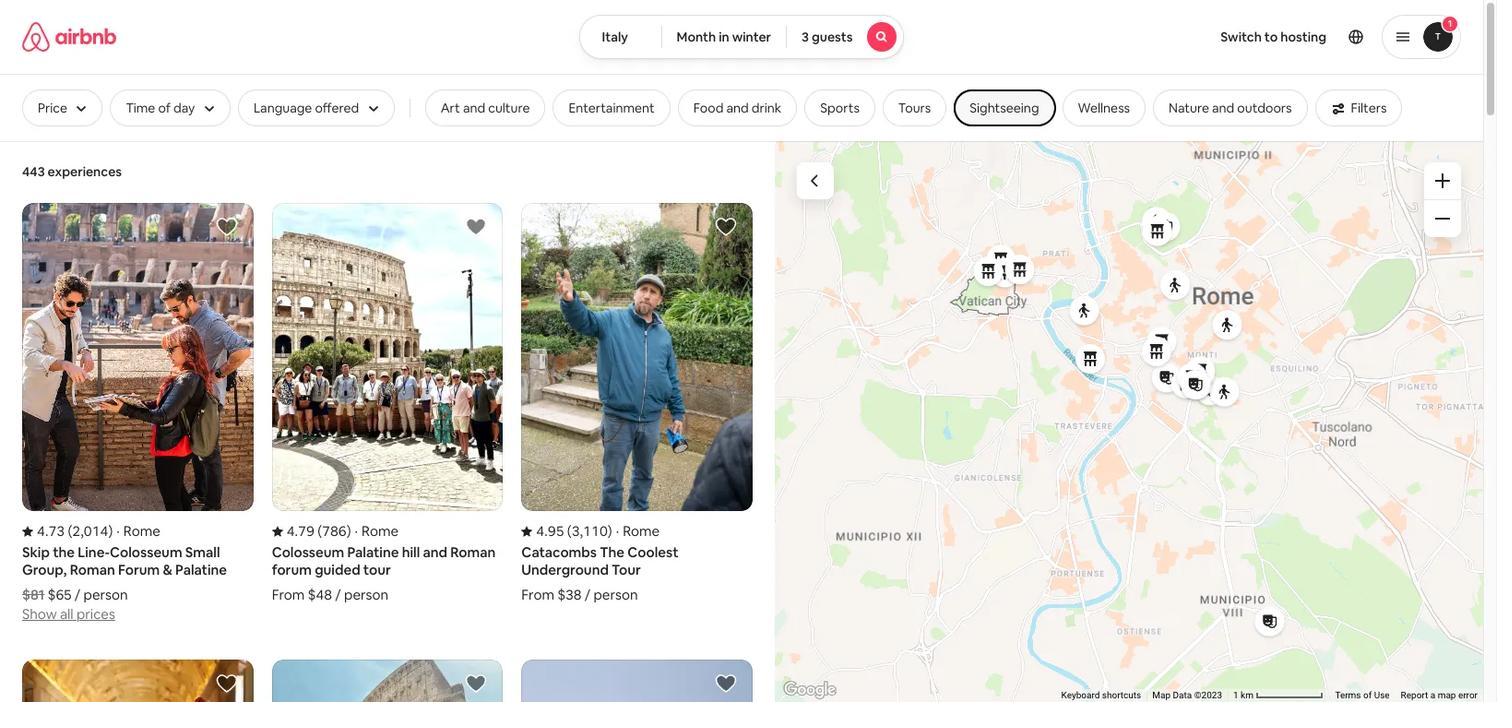 Task type: vqa. For each thing, say whether or not it's contained in the screenshot.
Windmills
no



Task type: locate. For each thing, give the bounding box(es) containing it.
keyboard
[[1062, 690, 1100, 701]]

entertainment
[[569, 100, 655, 116]]

/ right '$65'
[[75, 586, 80, 604]]

colosseum down 4.79 out of 5 average rating,  786 reviews image
[[272, 544, 344, 561]]

3 · from the left
[[616, 523, 619, 540]]

colosseum left small
[[110, 544, 182, 561]]

(2,014)
[[68, 523, 113, 540]]

coolest
[[628, 544, 679, 561]]

person inside catacombs the coolest underground tour from $38 / person
[[594, 586, 638, 604]]

$48
[[308, 586, 332, 604]]

2 horizontal spatial rome
[[623, 523, 660, 540]]

1 km button
[[1228, 689, 1330, 702]]

rome for hill
[[362, 523, 399, 540]]

1 horizontal spatial roman
[[451, 544, 496, 561]]

colosseum
[[110, 544, 182, 561], [272, 544, 344, 561]]

and right the hill
[[423, 544, 448, 561]]

person up prices
[[84, 586, 128, 604]]

0 horizontal spatial rome
[[124, 523, 160, 540]]

person
[[84, 586, 128, 604], [344, 586, 389, 604], [594, 586, 638, 604]]

· rome
[[117, 523, 160, 540], [355, 523, 399, 540], [616, 523, 660, 540]]

rome for line-
[[124, 523, 160, 540]]

and inside button
[[463, 100, 486, 116]]

terms of use
[[1336, 690, 1390, 701]]

from left $38
[[522, 586, 555, 604]]

forum
[[118, 561, 160, 579]]

language offered
[[254, 100, 359, 116]]

0 horizontal spatial from
[[272, 586, 305, 604]]

1 button
[[1383, 15, 1462, 59]]

line-
[[78, 544, 110, 561]]

and left drink
[[727, 100, 749, 116]]

Tours button
[[883, 90, 947, 126]]

·
[[117, 523, 120, 540], [355, 523, 358, 540], [616, 523, 619, 540]]

google map
showing 24 experiences. region
[[775, 140, 1484, 702]]

· rome inside colosseum palatine hill and roman forum guided tour group
[[355, 523, 399, 540]]

add to wishlist image for catacombs the coolest underground tour from $38 / person
[[715, 216, 737, 238]]

· right (786)
[[355, 523, 358, 540]]

from
[[272, 586, 305, 604], [522, 586, 555, 604]]

4.79 (786)
[[287, 523, 351, 540]]

of left use
[[1364, 690, 1373, 701]]

· inside 'catacombs the coolest underground tour' group
[[616, 523, 619, 540]]

outdoors
[[1238, 100, 1293, 116]]

3 person from the left
[[594, 586, 638, 604]]

from down the 'forum'
[[272, 586, 305, 604]]

· rome up forum
[[117, 523, 160, 540]]

0 horizontal spatial colosseum
[[110, 544, 182, 561]]

· rome inside 'catacombs the coolest underground tour' group
[[616, 523, 660, 540]]

rome up coolest
[[623, 523, 660, 540]]

italy
[[602, 29, 628, 45]]

of left day
[[158, 100, 171, 116]]

and right art
[[463, 100, 486, 116]]

1 from from the left
[[272, 586, 305, 604]]

2 horizontal spatial ·
[[616, 523, 619, 540]]

language offered button
[[238, 90, 395, 126]]

0 vertical spatial 1
[[1449, 18, 1453, 30]]

and right nature in the right of the page
[[1213, 100, 1235, 116]]

2 from from the left
[[522, 586, 555, 604]]

and for nature
[[1213, 100, 1235, 116]]

switch to hosting link
[[1210, 18, 1338, 56]]

1 horizontal spatial of
[[1364, 690, 1373, 701]]

km
[[1241, 690, 1254, 701]]

italy button
[[579, 15, 662, 59]]

1 vertical spatial 1
[[1234, 690, 1239, 701]]

1 · rome from the left
[[117, 523, 160, 540]]

palatine
[[347, 544, 399, 561], [175, 561, 227, 579]]

0 vertical spatial of
[[158, 100, 171, 116]]

from inside catacombs the coolest underground tour from $38 / person
[[522, 586, 555, 604]]

roman down the (2,014)
[[70, 561, 115, 579]]

underground
[[522, 561, 609, 579]]

rome up tour
[[362, 523, 399, 540]]

· rome inside skip the line-colosseum small group, roman forum & palatine group
[[117, 523, 160, 540]]

· rome up tour
[[355, 523, 399, 540]]

nature and outdoors
[[1169, 100, 1293, 116]]

3 / from the left
[[585, 586, 591, 604]]

add to wishlist image inside colosseum palatine hill and roman forum guided tour group
[[465, 216, 488, 238]]

2 horizontal spatial · rome
[[616, 523, 660, 540]]

person down tour
[[344, 586, 389, 604]]

data
[[1174, 690, 1193, 701]]

roman
[[451, 544, 496, 561], [70, 561, 115, 579]]

2 · from the left
[[355, 523, 358, 540]]

Art and culture button
[[425, 90, 546, 126]]

art and culture
[[441, 100, 530, 116]]

of for use
[[1364, 690, 1373, 701]]

0 horizontal spatial of
[[158, 100, 171, 116]]

day
[[174, 100, 195, 116]]

2 · rome from the left
[[355, 523, 399, 540]]

the
[[600, 544, 625, 561]]

None search field
[[579, 15, 905, 59]]

roman right the hill
[[451, 544, 496, 561]]

(786)
[[318, 523, 351, 540]]

· inside colosseum palatine hill and roman forum guided tour group
[[355, 523, 358, 540]]

1 / from the left
[[75, 586, 80, 604]]

0 horizontal spatial ·
[[117, 523, 120, 540]]

0 horizontal spatial roman
[[70, 561, 115, 579]]

map data ©2023
[[1153, 690, 1223, 701]]

$38
[[558, 586, 582, 604]]

error
[[1459, 690, 1479, 701]]

· inside skip the line-colosseum small group, roman forum & palatine group
[[117, 523, 120, 540]]

2 colosseum from the left
[[272, 544, 344, 561]]

· up the
[[616, 523, 619, 540]]

1 horizontal spatial rome
[[362, 523, 399, 540]]

rome inside colosseum palatine hill and roman forum guided tour group
[[362, 523, 399, 540]]

/ right "$48"
[[335, 586, 341, 604]]

hosting
[[1281, 29, 1327, 45]]

/ inside catacombs the coolest underground tour from $38 / person
[[585, 586, 591, 604]]

add to wishlist image inside 'catacombs the coolest underground tour' group
[[715, 216, 737, 238]]

1 horizontal spatial · rome
[[355, 523, 399, 540]]

rome
[[124, 523, 160, 540], [362, 523, 399, 540], [623, 523, 660, 540]]

1 horizontal spatial ·
[[355, 523, 358, 540]]

0 horizontal spatial · rome
[[117, 523, 160, 540]]

3
[[802, 29, 809, 45]]

person down the tour
[[594, 586, 638, 604]]

profile element
[[927, 0, 1462, 74]]

add to wishlist image
[[465, 216, 488, 238], [715, 216, 737, 238], [715, 673, 737, 695]]

1 rome from the left
[[124, 523, 160, 540]]

1
[[1449, 18, 1453, 30], [1234, 690, 1239, 701]]

drink
[[752, 100, 782, 116]]

2 / from the left
[[335, 586, 341, 604]]

Nature and outdoors button
[[1154, 90, 1308, 126]]

time of day
[[126, 100, 195, 116]]

3 · rome from the left
[[616, 523, 660, 540]]

· for 4.95 (3,110)
[[616, 523, 619, 540]]

rome inside skip the line-colosseum small group, roman forum & palatine group
[[124, 523, 160, 540]]

· rome up coolest
[[616, 523, 660, 540]]

to
[[1265, 29, 1279, 45]]

1 horizontal spatial /
[[335, 586, 341, 604]]

0 horizontal spatial /
[[75, 586, 80, 604]]

colosseum palatine hill and roman forum guided tour from $48 / person
[[272, 544, 496, 604]]

1 horizontal spatial 1
[[1449, 18, 1453, 30]]

palatine left the hill
[[347, 544, 399, 561]]

guided
[[315, 561, 361, 579]]

· right the (2,014)
[[117, 523, 120, 540]]

of for day
[[158, 100, 171, 116]]

· rome for coolest
[[616, 523, 660, 540]]

3 rome from the left
[[623, 523, 660, 540]]

2 horizontal spatial /
[[585, 586, 591, 604]]

2 horizontal spatial person
[[594, 586, 638, 604]]

tour
[[363, 561, 391, 579]]

and inside "colosseum palatine hill and roman forum guided tour from $48 / person"
[[423, 544, 448, 561]]

of inside the time of day dropdown button
[[158, 100, 171, 116]]

· rome for hill
[[355, 523, 399, 540]]

1 for 1
[[1449, 18, 1453, 30]]

3 guests
[[802, 29, 853, 45]]

443 experiences
[[22, 163, 122, 180]]

/
[[75, 586, 80, 604], [335, 586, 341, 604], [585, 586, 591, 604]]

4.73
[[37, 523, 65, 540]]

food
[[694, 100, 724, 116]]

1 colosseum from the left
[[110, 544, 182, 561]]

2 person from the left
[[344, 586, 389, 604]]

time of day button
[[110, 90, 231, 126]]

terms of use link
[[1336, 690, 1390, 701]]

0 horizontal spatial person
[[84, 586, 128, 604]]

1 horizontal spatial from
[[522, 586, 555, 604]]

sports
[[821, 100, 860, 116]]

of
[[158, 100, 171, 116], [1364, 690, 1373, 701]]

rome for coolest
[[623, 523, 660, 540]]

hill
[[402, 544, 420, 561]]

1 horizontal spatial palatine
[[347, 544, 399, 561]]

1 inside button
[[1234, 690, 1239, 701]]

1 inside dropdown button
[[1449, 18, 1453, 30]]

roman inside 'skip the line-colosseum small group, roman forum & palatine $81 $65 / person show all prices'
[[70, 561, 115, 579]]

palatine inside "colosseum palatine hill and roman forum guided tour from $48 / person"
[[347, 544, 399, 561]]

and for art
[[463, 100, 486, 116]]

0 horizontal spatial palatine
[[175, 561, 227, 579]]

· rome for line-
[[117, 523, 160, 540]]

1 horizontal spatial person
[[344, 586, 389, 604]]

palatine right the &
[[175, 561, 227, 579]]

1 horizontal spatial colosseum
[[272, 544, 344, 561]]

month in winter button
[[661, 15, 787, 59]]

zoom in image
[[1436, 174, 1451, 188]]

rome up forum
[[124, 523, 160, 540]]

1 person from the left
[[84, 586, 128, 604]]

0 horizontal spatial 1
[[1234, 690, 1239, 701]]

rome inside 'catacombs the coolest underground tour' group
[[623, 523, 660, 540]]

add to wishlist image
[[216, 216, 238, 238], [216, 673, 238, 695], [465, 673, 488, 695]]

443
[[22, 163, 45, 180]]

1 vertical spatial of
[[1364, 690, 1373, 701]]

prices
[[77, 606, 115, 623]]

2 rome from the left
[[362, 523, 399, 540]]

Entertainment button
[[553, 90, 671, 126]]

4.95 (3,110)
[[537, 523, 613, 540]]

3 guests button
[[786, 15, 905, 59]]

filters button
[[1316, 90, 1403, 126]]

catacombs the coolest underground tour from $38 / person
[[522, 544, 679, 604]]

/ right $38
[[585, 586, 591, 604]]

1 · from the left
[[117, 523, 120, 540]]

catacombs
[[522, 544, 597, 561]]

the
[[53, 544, 75, 561]]



Task type: describe. For each thing, give the bounding box(es) containing it.
4.73 (2,014)
[[37, 523, 113, 540]]

map
[[1439, 690, 1457, 701]]

forum
[[272, 561, 312, 579]]

terms
[[1336, 690, 1362, 701]]

time
[[126, 100, 155, 116]]

colosseum inside "colosseum palatine hill and roman forum guided tour from $48 / person"
[[272, 544, 344, 561]]

zoom out image
[[1436, 211, 1451, 226]]

use
[[1375, 690, 1390, 701]]

none search field containing italy
[[579, 15, 905, 59]]

show all prices button
[[22, 604, 115, 623]]

4.73 out of 5 average rating,  2,014 reviews image
[[22, 523, 113, 540]]

a
[[1431, 690, 1436, 701]]

&
[[163, 561, 172, 579]]

keyboard shortcuts
[[1062, 690, 1142, 701]]

Sightseeing button
[[955, 90, 1055, 126]]

nature
[[1169, 100, 1210, 116]]

offered
[[315, 100, 359, 116]]

and for food
[[727, 100, 749, 116]]

price button
[[22, 90, 103, 126]]

all
[[60, 606, 73, 623]]

google image
[[780, 678, 841, 702]]

add to wishlist image inside skip the line-colosseum small group, roman forum & palatine group
[[216, 216, 238, 238]]

keyboard shortcuts button
[[1062, 690, 1142, 702]]

switch
[[1221, 29, 1262, 45]]

tours
[[899, 100, 932, 116]]

add to wishlist image for colosseum palatine hill and roman forum guided tour from $48 / person
[[465, 216, 488, 238]]

palatine inside 'skip the line-colosseum small group, roman forum & palatine $81 $65 / person show all prices'
[[175, 561, 227, 579]]

guests
[[812, 29, 853, 45]]

report a map error
[[1402, 690, 1479, 701]]

in
[[719, 29, 730, 45]]

· for 4.73 (2,014)
[[117, 523, 120, 540]]

map
[[1153, 690, 1171, 701]]

1 for 1 km
[[1234, 690, 1239, 701]]

show
[[22, 606, 57, 623]]

roman inside "colosseum palatine hill and roman forum guided tour from $48 / person"
[[451, 544, 496, 561]]

language
[[254, 100, 312, 116]]

report a map error link
[[1402, 690, 1479, 701]]

report
[[1402, 690, 1429, 701]]

month in winter
[[677, 29, 772, 45]]

/ inside "colosseum palatine hill and roman forum guided tour from $48 / person"
[[335, 586, 341, 604]]

switch to hosting
[[1221, 29, 1327, 45]]

skip the line-colosseum small group, roman forum & palatine $81 $65 / person show all prices
[[22, 544, 227, 623]]

person inside "colosseum palatine hill and roman forum guided tour from $48 / person"
[[344, 586, 389, 604]]

1 km
[[1234, 690, 1257, 701]]

experiences
[[48, 163, 122, 180]]

wellness
[[1078, 100, 1131, 116]]

winter
[[733, 29, 772, 45]]

small
[[185, 544, 220, 561]]

shortcuts
[[1103, 690, 1142, 701]]

4.95 out of 5 average rating,  3,110 reviews image
[[522, 523, 613, 540]]

Food and drink button
[[678, 90, 798, 126]]

month
[[677, 29, 716, 45]]

sightseeing
[[970, 100, 1040, 116]]

Sports button
[[805, 90, 876, 126]]

4.79 out of 5 average rating,  786 reviews image
[[272, 523, 351, 540]]

colosseum inside 'skip the line-colosseum small group, roman forum & palatine $81 $65 / person show all prices'
[[110, 544, 182, 561]]

colosseum palatine hill and roman forum guided tour group
[[272, 203, 503, 604]]

skip the line-colosseum small group, roman forum & palatine group
[[22, 203, 253, 623]]

/ inside 'skip the line-colosseum small group, roman forum & palatine $81 $65 / person show all prices'
[[75, 586, 80, 604]]

4.79
[[287, 523, 315, 540]]

price
[[38, 100, 67, 116]]

· for 4.79 (786)
[[355, 523, 358, 540]]

food and drink
[[694, 100, 782, 116]]

culture
[[488, 100, 530, 116]]

$81
[[22, 586, 45, 604]]

filters
[[1352, 100, 1388, 116]]

©2023
[[1195, 690, 1223, 701]]

4.95
[[537, 523, 564, 540]]

tour
[[612, 561, 641, 579]]

from inside "colosseum palatine hill and roman forum guided tour from $48 / person"
[[272, 586, 305, 604]]

(3,110)
[[567, 523, 613, 540]]

person inside 'skip the line-colosseum small group, roman forum & palatine $81 $65 / person show all prices'
[[84, 586, 128, 604]]

Wellness button
[[1063, 90, 1146, 126]]

$65
[[48, 586, 72, 604]]

group,
[[22, 561, 67, 579]]

art
[[441, 100, 460, 116]]

catacombs the coolest underground tour group
[[522, 203, 753, 604]]



